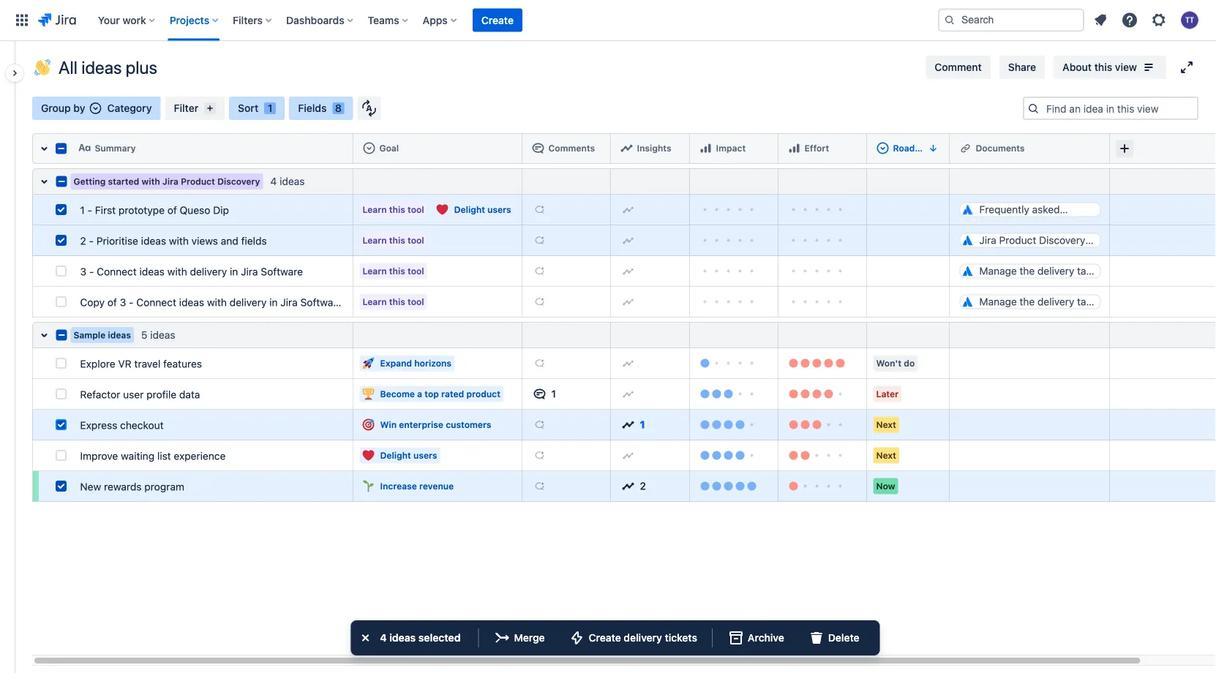 Task type: describe. For each thing, give the bounding box(es) containing it.
5 ideas
[[141, 329, 175, 341]]

banner containing your work
[[0, 0, 1216, 41]]

next for improve waiting list experience
[[876, 450, 896, 461]]

1 vertical spatial delight users
[[380, 450, 437, 461]]

0 vertical spatial users
[[488, 205, 511, 215]]

2 - prioritise ideas with views and fields
[[80, 235, 267, 247]]

effort
[[805, 143, 829, 153]]

copy of 3 - connect ideas with delivery in jira software
[[80, 296, 343, 308]]

refactor user profile data
[[80, 389, 200, 401]]

insights
[[637, 143, 672, 153]]

about this view button
[[1054, 56, 1167, 79]]

insights image for 1
[[622, 419, 634, 431]]

work
[[123, 14, 146, 26]]

delete button
[[799, 626, 868, 650]]

impact
[[716, 143, 746, 153]]

filter button
[[165, 97, 225, 120]]

1 tool from the top
[[408, 205, 424, 215]]

archive button
[[719, 626, 793, 650]]

waiting
[[121, 450, 155, 462]]

:dart: image
[[363, 419, 374, 431]]

Find an idea in this view field
[[1042, 98, 1197, 119]]

:heart: image
[[437, 204, 448, 216]]

roadmap button
[[873, 137, 944, 160]]

merge image
[[494, 629, 511, 647]]

won't
[[876, 358, 902, 368]]

- for 1
[[88, 204, 92, 216]]

polaris common.ui.field config.add.add more.icon image
[[1116, 140, 1134, 157]]

- for 2
[[89, 235, 94, 247]]

apps
[[423, 14, 448, 26]]

delete
[[828, 632, 860, 644]]

create delivery tickets button
[[560, 626, 706, 650]]

roadmap
[[893, 143, 934, 153]]

8
[[335, 102, 342, 114]]

product
[[467, 389, 501, 399]]

archive image
[[727, 629, 745, 647]]

copy
[[80, 296, 105, 308]]

impact image
[[700, 142, 712, 154]]

1 vertical spatial connect
[[136, 296, 176, 308]]

Search field
[[938, 8, 1085, 32]]

goal button
[[359, 137, 516, 160]]

become a top rated product
[[380, 389, 501, 399]]

explore vr travel features
[[80, 358, 202, 370]]

delete image
[[808, 629, 825, 647]]

share
[[1008, 61, 1036, 73]]

4 learn from the top
[[363, 297, 387, 307]]

1 up 2 button
[[640, 419, 645, 431]]

revenue
[[419, 481, 454, 491]]

win enterprise customers
[[380, 420, 491, 430]]

1 vertical spatial software
[[300, 296, 343, 308]]

create for create
[[481, 14, 514, 26]]

list
[[157, 450, 171, 462]]

travel
[[134, 358, 160, 370]]

merge
[[514, 632, 545, 644]]

filters
[[233, 14, 263, 26]]

goal image
[[363, 142, 375, 154]]

won't do
[[876, 358, 915, 368]]

0 vertical spatial software
[[261, 266, 303, 278]]

documents
[[976, 143, 1025, 153]]

1 learn from the top
[[363, 205, 387, 215]]

checkout
[[120, 419, 164, 431]]

4 tool from the top
[[408, 297, 424, 307]]

3 learn from the top
[[363, 266, 387, 276]]

improve
[[80, 450, 118, 462]]

collapse all image
[[35, 140, 53, 157]]

sample
[[74, 330, 106, 340]]

0 vertical spatial delight
[[454, 205, 485, 215]]

show description image
[[1140, 59, 1158, 76]]

new
[[80, 481, 101, 493]]

4 learn this tool from the top
[[363, 297, 424, 307]]

prototype
[[118, 204, 165, 216]]

create for create delivery tickets
[[589, 632, 621, 644]]

2 button
[[617, 475, 684, 498]]

filters button
[[228, 8, 277, 32]]

experience
[[174, 450, 226, 462]]

- right copy
[[129, 296, 134, 308]]

your work button
[[93, 8, 161, 32]]

rewards
[[104, 481, 142, 493]]

profile
[[146, 389, 176, 401]]

group
[[41, 102, 71, 114]]

effort image
[[789, 142, 800, 154]]

3 tool from the top
[[408, 266, 424, 276]]

merge button
[[485, 626, 554, 650]]

expand image
[[1178, 59, 1196, 76]]

all ideas plus
[[59, 57, 157, 77]]

enterprise
[[399, 420, 443, 430]]

1 right comments icon
[[551, 388, 556, 400]]

selected
[[418, 632, 461, 644]]

0 vertical spatial connect
[[97, 266, 137, 278]]

fields
[[298, 102, 327, 114]]

teams
[[368, 14, 399, 26]]

about
[[1063, 61, 1092, 73]]

view
[[1115, 61, 1137, 73]]

share button
[[1000, 56, 1045, 79]]

comments image
[[534, 388, 546, 400]]

roadmap image
[[877, 142, 889, 154]]

- for 3
[[89, 266, 94, 278]]

projects
[[170, 14, 209, 26]]

impact button
[[696, 137, 772, 160]]

goal
[[379, 143, 399, 153]]

2 for 2
[[640, 480, 646, 492]]

about this view
[[1063, 61, 1137, 73]]

current project sidebar image
[[0, 59, 32, 88]]

filter
[[174, 102, 198, 114]]

appswitcher icon image
[[13, 11, 31, 29]]

sample ideas
[[74, 330, 131, 340]]

new rewards program
[[80, 481, 184, 493]]



Task type: vqa. For each thing, say whether or not it's contained in the screenshot.
insights icon associated with 2
yes



Task type: locate. For each thing, give the bounding box(es) containing it.
effort button
[[784, 137, 861, 160]]

1 right 'sort' at the left
[[268, 102, 273, 114]]

autosave is enabled image
[[362, 100, 376, 117]]

top
[[425, 389, 439, 399]]

0 horizontal spatial 1 button
[[528, 382, 605, 406]]

this
[[1095, 61, 1113, 73], [389, 205, 405, 215], [389, 235, 405, 246], [389, 266, 405, 276], [389, 297, 405, 307]]

⠿
[[42, 233, 50, 247]]

win
[[380, 420, 397, 430]]

delivery left tickets
[[624, 632, 662, 644]]

apps button
[[418, 8, 462, 32]]

jira
[[162, 176, 179, 187], [162, 176, 179, 187], [241, 266, 258, 278], [281, 296, 298, 308]]

4 ideas selected
[[380, 632, 461, 644]]

become
[[380, 389, 415, 399]]

create inside 'primary' element
[[481, 14, 514, 26]]

create button
[[473, 8, 523, 32]]

1 horizontal spatial delight
[[454, 205, 485, 215]]

1 vertical spatial insights image
[[622, 480, 634, 492]]

1 vertical spatial 1 button
[[617, 413, 684, 437]]

group by
[[41, 102, 85, 114]]

create right create delivery tickets icon at the bottom of page
[[589, 632, 621, 644]]

of
[[167, 204, 177, 216], [107, 296, 117, 308]]

queso
[[180, 204, 210, 216]]

:rocket: image
[[363, 358, 374, 369], [363, 358, 374, 369]]

of right copy
[[107, 296, 117, 308]]

dip
[[213, 204, 229, 216]]

1 horizontal spatial users
[[488, 205, 511, 215]]

2 horizontal spatial delivery
[[624, 632, 662, 644]]

refactor
[[80, 389, 120, 401]]

primary element
[[9, 0, 938, 41]]

2
[[80, 235, 86, 247], [640, 480, 646, 492]]

create delivery tickets
[[589, 632, 697, 644]]

delight users right :heart: icon at the top left of page
[[454, 205, 511, 215]]

2 insights image from the top
[[622, 480, 634, 492]]

1 vertical spatial in
[[269, 296, 278, 308]]

insights image inside 2 button
[[622, 480, 634, 492]]

0 horizontal spatial users
[[413, 450, 437, 461]]

users right :heart: icon at the top left of page
[[488, 205, 511, 215]]

insights image for 2
[[622, 480, 634, 492]]

1 left the first
[[80, 204, 85, 216]]

0 vertical spatial delivery
[[190, 266, 227, 278]]

1 next from the top
[[876, 420, 896, 430]]

3 up copy
[[80, 266, 86, 278]]

plus
[[126, 57, 157, 77]]

3
[[80, 266, 86, 278], [120, 296, 126, 308]]

- left the first
[[88, 204, 92, 216]]

1 vertical spatial create
[[589, 632, 621, 644]]

do
[[904, 358, 915, 368]]

customers
[[446, 420, 491, 430]]

0 vertical spatial 3
[[80, 266, 86, 278]]

insights image
[[621, 142, 633, 154]]

header.desc image
[[928, 142, 939, 154]]

connect up 5 ideas on the left of the page
[[136, 296, 176, 308]]

later
[[876, 389, 899, 399]]

1 horizontal spatial 1 button
[[617, 413, 684, 437]]

delight up increase
[[380, 450, 411, 461]]

1 horizontal spatial in
[[269, 296, 278, 308]]

tool
[[408, 205, 424, 215], [408, 235, 424, 246], [408, 266, 424, 276], [408, 297, 424, 307]]

0 vertical spatial create
[[481, 14, 514, 26]]

create
[[481, 14, 514, 26], [589, 632, 621, 644]]

- left prioritise
[[89, 235, 94, 247]]

your profile and settings image
[[1181, 11, 1199, 29]]

2 vertical spatial delivery
[[624, 632, 662, 644]]

0 vertical spatial in
[[230, 266, 238, 278]]

2 learn from the top
[[363, 235, 387, 246]]

1 horizontal spatial create
[[589, 632, 621, 644]]

:wave: image
[[34, 59, 50, 75]]

2 inside button
[[640, 480, 646, 492]]

1 vertical spatial of
[[107, 296, 117, 308]]

1 horizontal spatial delivery
[[230, 296, 267, 308]]

0 vertical spatial 2
[[80, 235, 86, 247]]

first
[[95, 204, 116, 216]]

2 learn this tool from the top
[[363, 235, 424, 246]]

1
[[268, 102, 273, 114], [80, 204, 85, 216], [551, 388, 556, 400], [640, 419, 645, 431]]

next down later
[[876, 420, 896, 430]]

0 horizontal spatial 3
[[80, 266, 86, 278]]

:dart: image
[[363, 419, 374, 431]]

all
[[59, 57, 77, 77]]

your
[[98, 14, 120, 26]]

add image
[[534, 204, 546, 216], [534, 204, 546, 216], [622, 204, 634, 216], [534, 235, 546, 246], [534, 265, 546, 277], [534, 265, 546, 277], [622, 265, 634, 277], [534, 296, 546, 308], [534, 358, 546, 369], [534, 358, 546, 369], [622, 358, 634, 369], [534, 419, 546, 431], [534, 450, 546, 461], [534, 450, 546, 461], [534, 480, 546, 492], [534, 480, 546, 492]]

this inside popup button
[[1095, 61, 1113, 73]]

add image
[[534, 235, 546, 246], [622, 235, 634, 246], [534, 296, 546, 308], [622, 296, 634, 308], [622, 388, 634, 400], [534, 419, 546, 431], [622, 450, 634, 461]]

summary
[[95, 143, 136, 153]]

your work
[[98, 14, 146, 26]]

archive
[[748, 632, 784, 644]]

1 horizontal spatial 2
[[640, 480, 646, 492]]

next up now
[[876, 450, 896, 461]]

features
[[163, 358, 202, 370]]

comment button
[[926, 56, 991, 79]]

discovery
[[217, 176, 260, 187], [217, 176, 260, 187]]

improve waiting list experience
[[80, 450, 226, 462]]

1 insights image from the top
[[622, 419, 634, 431]]

0 horizontal spatial 2
[[80, 235, 86, 247]]

1 vertical spatial users
[[413, 450, 437, 461]]

dashboards button
[[282, 8, 359, 32]]

with
[[142, 176, 160, 187], [142, 176, 160, 187], [169, 235, 189, 247], [167, 266, 187, 278], [207, 296, 227, 308]]

1 - first prototype of queso dip
[[80, 204, 229, 216]]

search image
[[944, 14, 956, 26]]

connect
[[97, 266, 137, 278], [136, 296, 176, 308]]

now
[[876, 481, 895, 491]]

product
[[181, 176, 215, 187], [181, 176, 215, 187]]

3 right copy
[[120, 296, 126, 308]]

sort
[[238, 102, 258, 114]]

of left queso
[[167, 204, 177, 216]]

dashboards
[[286, 14, 344, 26]]

2 tool from the top
[[408, 235, 424, 246]]

next for express checkout
[[876, 420, 896, 430]]

notifications image
[[1092, 11, 1109, 29]]

5
[[141, 329, 147, 341]]

1 learn this tool from the top
[[363, 205, 424, 215]]

help image
[[1121, 11, 1139, 29]]

projects button
[[165, 8, 224, 32]]

1 horizontal spatial 3
[[120, 296, 126, 308]]

category
[[107, 102, 152, 114]]

rated
[[441, 389, 464, 399]]

0 vertical spatial insights image
[[622, 419, 634, 431]]

2 - prioritise ideas with views and fields link
[[74, 225, 347, 256]]

insights image
[[622, 419, 634, 431], [622, 480, 634, 492]]

user
[[123, 389, 144, 401]]

increase revenue
[[380, 481, 454, 491]]

comments image
[[532, 142, 544, 154]]

create right apps 'popup button'
[[481, 14, 514, 26]]

delivery up copy of 3 - connect ideas with delivery in jira software
[[190, 266, 227, 278]]

0 horizontal spatial delight
[[380, 450, 411, 461]]

:wave: image
[[34, 59, 50, 75]]

2 for 2 - prioritise ideas with views and fields
[[80, 235, 86, 247]]

comments
[[549, 143, 595, 153]]

by
[[73, 102, 85, 114]]

increase
[[380, 481, 417, 491]]

settings image
[[1150, 11, 1168, 29]]

2 next from the top
[[876, 450, 896, 461]]

0 vertical spatial 1 button
[[528, 382, 605, 406]]

1 vertical spatial 3
[[120, 296, 126, 308]]

users
[[488, 205, 511, 215], [413, 450, 437, 461]]

4 ideas
[[270, 175, 305, 187], [270, 175, 305, 187]]

jira image
[[38, 11, 76, 29], [38, 11, 76, 29]]

and
[[221, 235, 238, 247]]

0 horizontal spatial of
[[107, 296, 117, 308]]

getting started with jira product discovery
[[74, 176, 260, 187], [74, 176, 260, 187]]

0 vertical spatial next
[[876, 420, 896, 430]]

1 vertical spatial delight
[[380, 450, 411, 461]]

documents button
[[955, 137, 1104, 160]]

delight users
[[454, 205, 511, 215], [380, 450, 437, 461]]

single select dropdown image
[[90, 102, 101, 114]]

program
[[144, 481, 184, 493]]

0 horizontal spatial delight users
[[380, 450, 437, 461]]

1 horizontal spatial of
[[167, 204, 177, 216]]

- up copy
[[89, 266, 94, 278]]

summary image
[[79, 142, 90, 154]]

insights button
[[617, 137, 684, 160]]

delivery inside button
[[624, 632, 662, 644]]

3 learn this tool from the top
[[363, 266, 424, 276]]

:seedling: image
[[363, 480, 374, 492], [363, 480, 374, 492]]

delivery down fields
[[230, 296, 267, 308]]

0 horizontal spatial delivery
[[190, 266, 227, 278]]

:heart: image
[[437, 204, 448, 216], [363, 450, 374, 461], [363, 450, 374, 461]]

1 vertical spatial 2
[[640, 480, 646, 492]]

1 vertical spatial next
[[876, 450, 896, 461]]

create delivery tickets image
[[568, 629, 586, 647]]

:trophy: image
[[363, 388, 374, 400], [363, 388, 374, 400]]

4
[[270, 175, 277, 187], [270, 175, 277, 187], [380, 632, 387, 644]]

connect down prioritise
[[97, 266, 137, 278]]

0 vertical spatial of
[[167, 204, 177, 216]]

close image
[[357, 629, 374, 647]]

explore
[[80, 358, 115, 370]]

users down enterprise at the bottom left of the page
[[413, 450, 437, 461]]

1 vertical spatial delivery
[[230, 296, 267, 308]]

expand
[[380, 358, 412, 368]]

vr
[[118, 358, 131, 370]]

comment
[[935, 61, 982, 73]]

teams button
[[363, 8, 414, 32]]

1 horizontal spatial delight users
[[454, 205, 511, 215]]

0 vertical spatial delight users
[[454, 205, 511, 215]]

hyperlink image
[[960, 142, 972, 154]]

0 horizontal spatial in
[[230, 266, 238, 278]]

banner
[[0, 0, 1216, 41]]

cell
[[353, 133, 523, 164], [523, 133, 611, 164], [611, 133, 690, 164], [690, 133, 779, 164], [779, 133, 867, 164], [867, 133, 950, 164], [950, 133, 1110, 164], [1110, 133, 1216, 164], [1110, 168, 1216, 195], [1110, 195, 1216, 225], [1110, 225, 1216, 256], [1110, 256, 1216, 287], [867, 287, 950, 318], [1110, 287, 1216, 318], [950, 348, 1110, 379], [1110, 348, 1216, 379], [950, 379, 1110, 410], [1110, 379, 1216, 410], [1110, 410, 1216, 441], [950, 441, 1110, 471], [1110, 441, 1216, 471], [1110, 471, 1216, 502]]

0 horizontal spatial create
[[481, 14, 514, 26]]

1 button
[[528, 382, 605, 406], [617, 413, 684, 437]]

fields
[[241, 235, 267, 247]]

software
[[261, 266, 303, 278], [300, 296, 343, 308]]

horizons
[[414, 358, 452, 368]]

delight users up the increase revenue
[[380, 450, 437, 461]]

delight right :heart: icon at the top left of page
[[454, 205, 485, 215]]



